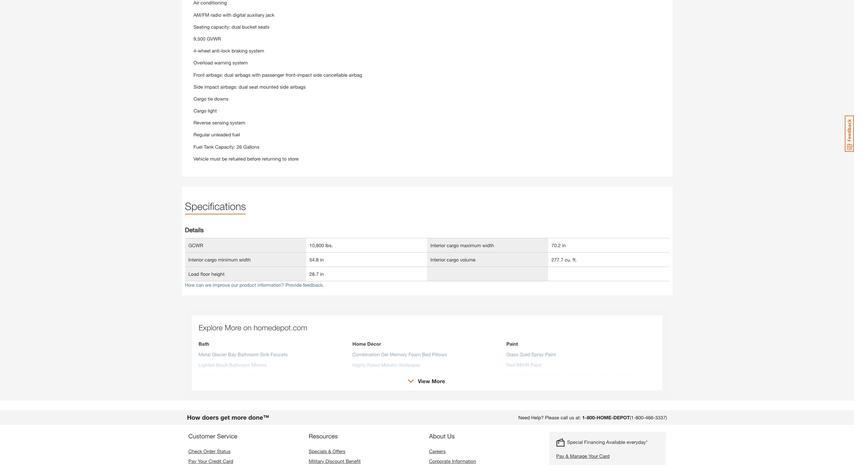 Task type: describe. For each thing, give the bounding box(es) containing it.
us
[[448, 432, 455, 440]]

to
[[283, 156, 287, 162]]

gloss
[[629, 373, 641, 379]]

improve
[[213, 282, 230, 288]]

10,800 lbs.
[[310, 243, 333, 248]]

1 horizontal spatial black
[[442, 383, 454, 389]]

in for 54.8 in
[[320, 257, 324, 263]]

overload warning system
[[194, 60, 248, 66]]

information
[[452, 458, 477, 464]]

2 vertical spatial dual
[[239, 84, 248, 90]]

how for how can we improve our product information? provide feedback.
[[185, 282, 195, 288]]

0 horizontal spatial with
[[223, 12, 232, 18]]

1 horizontal spatial your
[[589, 453, 598, 459]]

vehicle
[[194, 156, 209, 162]]

gcwr
[[188, 243, 203, 248]]

faucets
[[271, 352, 288, 357]]

shop the stupell home decor collection black art prints link
[[353, 383, 475, 389]]

lock
[[222, 48, 230, 54]]

1 horizontal spatial impact
[[297, 72, 312, 78]]

lighted
[[199, 362, 215, 368]]

home-
[[597, 415, 614, 421]]

gel
[[381, 352, 389, 357]]

special
[[568, 439, 583, 445]]

seat
[[249, 84, 258, 90]]

shop floral novelty wallpaper
[[353, 373, 417, 379]]

metal glacier bay bathroom sink faucets link
[[199, 352, 288, 357]]

interior for interior cargo minimum width
[[188, 257, 203, 263]]

highly for highly rated round toilet bowls
[[199, 373, 212, 379]]

1 horizontal spatial home
[[391, 383, 404, 389]]

277.7
[[552, 257, 564, 263]]

round
[[227, 373, 242, 379]]

cargo for cargo light
[[194, 108, 207, 114]]

seating
[[194, 24, 210, 30]]

red behr paint link
[[507, 362, 542, 368]]

please
[[545, 415, 560, 421]]

offers
[[333, 449, 346, 454]]

metal
[[199, 352, 211, 357]]

information?
[[258, 282, 284, 288]]

check
[[188, 449, 202, 454]]

careers link
[[429, 449, 446, 454]]

interior cargo volume
[[431, 257, 476, 263]]

0 vertical spatial black
[[216, 362, 228, 368]]

how for how doers get more done™
[[187, 414, 200, 421]]

0 vertical spatial airbags
[[235, 72, 251, 78]]

mirrors
[[252, 362, 267, 368]]

financing
[[585, 439, 605, 445]]

interior for interior cargo maximum width
[[431, 243, 446, 248]]

bowls
[[255, 373, 269, 379]]

cargo for volume
[[447, 257, 459, 263]]

paint down 'spray'
[[531, 362, 542, 368]]

premium
[[521, 373, 543, 379]]

order
[[204, 449, 216, 454]]

system for reverse sensing system
[[230, 120, 245, 126]]

overload
[[194, 60, 213, 66]]

memory
[[390, 352, 407, 357]]

our
[[231, 282, 238, 288]]

1 800- from the left
[[587, 415, 597, 421]]

pay for pay & manage your card
[[557, 453, 565, 459]]

paint up "glass"
[[507, 341, 518, 347]]

explore more on homedepot.com
[[199, 323, 307, 332]]

primer
[[558, 380, 572, 386]]

0 vertical spatial behr
[[517, 362, 530, 368]]

radio
[[211, 12, 221, 18]]

view more button
[[418, 377, 445, 385]]

pillows
[[432, 352, 447, 357]]

gallons
[[243, 144, 260, 150]]

1-
[[583, 415, 587, 421]]

28.7
[[310, 271, 319, 277]]

metallic
[[381, 362, 398, 368]]

10-
[[584, 373, 591, 379]]

1 vertical spatial side
[[280, 84, 289, 90]]

gvwr
[[207, 36, 221, 42]]

fuel tank capacity: 26 gallons
[[194, 144, 260, 150]]

1 horizontal spatial with
[[252, 72, 261, 78]]

highly rated metallic wallpaper
[[353, 362, 421, 368]]

2 800- from the left
[[636, 415, 646, 421]]

reverse
[[194, 120, 211, 126]]

466-
[[646, 415, 656, 421]]

jack
[[266, 12, 275, 18]]

sample
[[586, 380, 602, 386]]

highly for highly rated metallic wallpaper
[[353, 362, 366, 368]]

front
[[194, 72, 205, 78]]

shop for shop floral novelty wallpaper
[[353, 373, 364, 379]]

available
[[607, 439, 626, 445]]

wheel
[[198, 48, 211, 54]]

interior for interior cargo volume
[[431, 257, 446, 263]]

specifications
[[185, 200, 246, 212]]

regular
[[194, 132, 210, 138]]

shop floral novelty wallpaper link
[[353, 373, 417, 379]]

behr inside behr premium plus 8 oz. #ecc-10-2 jet black semi-gloss interior/exterior paint & primer color sample
[[507, 373, 520, 379]]

be
[[222, 156, 227, 162]]

pay your credit card
[[188, 458, 233, 464]]

1 vertical spatial impact
[[204, 84, 219, 90]]

pay & manage your card link
[[557, 453, 648, 460]]

shop for shop the stupell home decor collection black art prints
[[353, 383, 364, 389]]

bucket
[[242, 24, 257, 30]]

more
[[232, 414, 247, 421]]

military discount benefit
[[309, 458, 361, 464]]

plus
[[545, 373, 557, 379]]

corporate information link
[[429, 458, 477, 464]]

get
[[221, 414, 230, 421]]

check order status
[[188, 449, 231, 454]]

interior cargo maximum width
[[431, 243, 494, 248]]

0 horizontal spatial your
[[198, 458, 207, 464]]

28.7 in
[[310, 271, 324, 277]]

am/fm radio with digital auxiliary jack
[[194, 12, 275, 18]]

customer
[[188, 432, 215, 440]]

specials & offers
[[309, 449, 346, 454]]

how can we improve our product information? provide feedback. link
[[185, 282, 324, 288]]

returning
[[262, 156, 281, 162]]

service
[[217, 432, 238, 440]]

about
[[429, 432, 446, 440]]



Task type: vqa. For each thing, say whether or not it's contained in the screenshot.
we at the bottom of page
yes



Task type: locate. For each thing, give the bounding box(es) containing it.
glacier
[[212, 352, 227, 357]]

call
[[561, 415, 568, 421]]

0 horizontal spatial side
[[280, 84, 289, 90]]

card down status on the left bottom
[[223, 458, 233, 464]]

1 horizontal spatial width
[[483, 243, 494, 248]]

side down front airbags: dual airbags with passenger front-impact side cancellable airbag
[[280, 84, 289, 90]]

1 vertical spatial bathroom
[[229, 362, 250, 368]]

your down order
[[198, 458, 207, 464]]

vehicle must be refueled before returning to store
[[194, 156, 299, 162]]

1 horizontal spatial &
[[553, 380, 556, 386]]

width right minimum
[[239, 257, 251, 263]]

help?
[[531, 415, 544, 421]]

& for specials & offers
[[328, 449, 331, 454]]

doers
[[202, 414, 219, 421]]

interior down interior cargo maximum width
[[431, 257, 446, 263]]

behr down gold
[[517, 362, 530, 368]]

black left art
[[442, 383, 454, 389]]

cu.
[[565, 257, 572, 263]]

sensing
[[212, 120, 229, 126]]

fuel
[[232, 132, 240, 138]]

0 vertical spatial system
[[249, 48, 264, 54]]

1 horizontal spatial pay
[[557, 453, 565, 459]]

0 horizontal spatial airbags
[[235, 72, 251, 78]]

before
[[247, 156, 261, 162]]

side impact airbags: dual seat mounted side airbags
[[194, 84, 306, 90]]

how left doers
[[187, 414, 200, 421]]

0 horizontal spatial width
[[239, 257, 251, 263]]

shop the stupell home decor collection black art prints
[[353, 383, 475, 389]]

system right 'braking'
[[249, 48, 264, 54]]

1 vertical spatial how
[[187, 414, 200, 421]]

2 horizontal spatial &
[[566, 453, 569, 459]]

26
[[237, 144, 242, 150]]

rated
[[367, 362, 380, 368], [213, 373, 226, 379]]

special financing available everyday*
[[568, 439, 648, 445]]

1 vertical spatial airbags
[[290, 84, 306, 90]]

0 vertical spatial dual
[[232, 24, 241, 30]]

0 horizontal spatial rated
[[213, 373, 226, 379]]

1 vertical spatial black
[[603, 373, 615, 379]]

800- right at:
[[587, 415, 597, 421]]

0 vertical spatial airbags:
[[206, 72, 223, 78]]

1 vertical spatial rated
[[213, 373, 226, 379]]

1 vertical spatial home
[[391, 383, 404, 389]]

pay your credit card link
[[188, 458, 233, 464]]

dual down warning
[[224, 72, 234, 78]]

red behr paint
[[507, 362, 542, 368]]

more for view
[[432, 378, 445, 384]]

cargo
[[194, 96, 207, 102], [194, 108, 207, 114]]

0 vertical spatial rated
[[367, 362, 380, 368]]

800-
[[587, 415, 597, 421], [636, 415, 646, 421]]

color
[[573, 380, 584, 386]]

everyday*
[[627, 439, 648, 445]]

feedback link image
[[845, 115, 855, 152]]

0 horizontal spatial &
[[328, 449, 331, 454]]

1 vertical spatial more
[[432, 378, 445, 384]]

wallpaper for highly rated metallic wallpaper
[[399, 362, 421, 368]]

pay down check
[[188, 458, 197, 464]]

rated for metallic
[[367, 362, 380, 368]]

0 vertical spatial in
[[562, 243, 566, 248]]

1 horizontal spatial rated
[[367, 362, 380, 368]]

2 vertical spatial black
[[442, 383, 454, 389]]

impact up cargo tie downs
[[204, 84, 219, 90]]

credit
[[209, 458, 222, 464]]

load floor height
[[188, 271, 225, 277]]

in right 70.2
[[562, 243, 566, 248]]

how can we improve our product information? provide feedback.
[[185, 282, 324, 288]]

volume
[[460, 257, 476, 263]]

cargo light
[[194, 108, 217, 114]]

shop left the floral
[[353, 373, 364, 379]]

combination
[[353, 352, 380, 357]]

1 horizontal spatial highly
[[353, 362, 366, 368]]

1 vertical spatial wallpaper
[[396, 373, 417, 379]]

anti-
[[212, 48, 222, 54]]

0 vertical spatial impact
[[297, 72, 312, 78]]

in for 28.7 in
[[320, 271, 324, 277]]

wallpaper
[[399, 362, 421, 368], [396, 373, 417, 379]]

0 vertical spatial more
[[225, 323, 241, 332]]

0 vertical spatial side
[[313, 72, 322, 78]]

load
[[188, 271, 199, 277]]

0 horizontal spatial highly
[[199, 373, 212, 379]]

#ecc-
[[570, 373, 584, 379]]

card
[[600, 453, 610, 459], [223, 458, 233, 464]]

status
[[217, 449, 231, 454]]

how
[[185, 282, 195, 288], [187, 414, 200, 421]]

airbags: up downs
[[220, 84, 237, 90]]

your down financing
[[589, 453, 598, 459]]

wallpaper for shop floral novelty wallpaper
[[396, 373, 417, 379]]

system down 'braking'
[[233, 60, 248, 66]]

1 horizontal spatial side
[[313, 72, 322, 78]]

0 vertical spatial bathroom
[[238, 352, 259, 357]]

cargo left volume
[[447, 257, 459, 263]]

highly rated metallic wallpaper link
[[353, 362, 421, 368]]

0 horizontal spatial home
[[353, 341, 366, 347]]

2 shop from the top
[[353, 383, 364, 389]]

1 vertical spatial airbags:
[[220, 84, 237, 90]]

bed
[[422, 352, 431, 357]]

dual left "seat"
[[239, 84, 248, 90]]

behr down the 'red'
[[507, 373, 520, 379]]

airbags: down overload warning system
[[206, 72, 223, 78]]

& left manage
[[566, 453, 569, 459]]

54.8 in
[[310, 257, 324, 263]]

70.2
[[552, 243, 561, 248]]

1 vertical spatial width
[[239, 257, 251, 263]]

2 cargo from the top
[[194, 108, 207, 114]]

width
[[483, 243, 494, 248], [239, 257, 251, 263]]

1 vertical spatial system
[[233, 60, 248, 66]]

system for overload warning system
[[233, 60, 248, 66]]

tie
[[208, 96, 213, 102]]

details
[[185, 226, 204, 234]]

auxiliary
[[247, 12, 265, 18]]

800- right depot
[[636, 415, 646, 421]]

2 horizontal spatial black
[[603, 373, 615, 379]]

airbags down the front-
[[290, 84, 306, 90]]

2 vertical spatial in
[[320, 271, 324, 277]]

1 cargo from the top
[[194, 96, 207, 102]]

width for interior cargo minimum width
[[239, 257, 251, 263]]

& inside behr premium plus 8 oz. #ecc-10-2 jet black semi-gloss interior/exterior paint & primer color sample
[[553, 380, 556, 386]]

1 shop from the top
[[353, 373, 364, 379]]

width for interior cargo maximum width
[[483, 243, 494, 248]]

cargo tie downs
[[194, 96, 229, 102]]

1 horizontal spatial airbags
[[290, 84, 306, 90]]

0 horizontal spatial impact
[[204, 84, 219, 90]]

interior up interior cargo volume
[[431, 243, 446, 248]]

1 horizontal spatial card
[[600, 453, 610, 459]]

interior down gcwr
[[188, 257, 203, 263]]

0 horizontal spatial pay
[[188, 458, 197, 464]]

bath
[[199, 341, 209, 347]]

highly down lighted
[[199, 373, 212, 379]]

0 vertical spatial cargo
[[194, 96, 207, 102]]

need
[[519, 415, 530, 421]]

specials
[[309, 449, 327, 454]]

provide
[[286, 282, 302, 288]]

0 horizontal spatial black
[[216, 362, 228, 368]]

at:
[[576, 415, 581, 421]]

in right 28.7
[[320, 271, 324, 277]]

product
[[240, 282, 256, 288]]

sink
[[260, 352, 270, 357]]

toilet
[[243, 373, 254, 379]]

paint down plus
[[541, 380, 552, 386]]

1 vertical spatial dual
[[224, 72, 234, 78]]

width right maximum in the right bottom of the page
[[483, 243, 494, 248]]

need help? please call us at: 1-800-home-depot (1-800-466-3337)
[[519, 415, 667, 421]]

bathroom down the metal glacier bay bathroom sink faucets
[[229, 362, 250, 368]]

mounted
[[260, 84, 279, 90]]

side left cancellable
[[313, 72, 322, 78]]

wallpaper up more link image at the bottom left of page
[[396, 373, 417, 379]]

0 vertical spatial how
[[185, 282, 195, 288]]

& down plus
[[553, 380, 556, 386]]

cargo for maximum
[[447, 243, 459, 248]]

dual for airbags
[[224, 72, 234, 78]]

how left can
[[185, 282, 195, 288]]

dual
[[232, 24, 241, 30], [224, 72, 234, 78], [239, 84, 248, 90]]

highly
[[353, 362, 366, 368], [199, 373, 212, 379]]

benefit
[[346, 458, 361, 464]]

more link image
[[408, 379, 414, 383]]

customer service
[[188, 432, 238, 440]]

1 horizontal spatial more
[[432, 378, 445, 384]]

in for 70.2 in
[[562, 243, 566, 248]]

& left offers
[[328, 449, 331, 454]]

0 horizontal spatial 800-
[[587, 415, 597, 421]]

semi-
[[616, 373, 629, 379]]

paint right 'spray'
[[545, 352, 556, 357]]

70.2 in
[[552, 243, 566, 248]]

highly down combination
[[353, 362, 366, 368]]

cargo up reverse
[[194, 108, 207, 114]]

1 vertical spatial shop
[[353, 383, 364, 389]]

with right radio
[[223, 12, 232, 18]]

more inside button
[[432, 378, 445, 384]]

0 horizontal spatial card
[[223, 458, 233, 464]]

cargo for cargo tie downs
[[194, 96, 207, 102]]

1 vertical spatial highly
[[199, 373, 212, 379]]

cargo up load floor height
[[205, 257, 217, 263]]

interior cargo minimum width
[[188, 257, 251, 263]]

home left decor
[[391, 383, 404, 389]]

more right view
[[432, 378, 445, 384]]

rated up the floral
[[367, 362, 380, 368]]

4-
[[194, 48, 198, 54]]

lbs.
[[326, 243, 333, 248]]

airbag
[[349, 72, 362, 78]]

depot
[[614, 415, 630, 421]]

side
[[313, 72, 322, 78], [280, 84, 289, 90]]

cargo up interior cargo volume
[[447, 243, 459, 248]]

bathroom up the 'mirrors'
[[238, 352, 259, 357]]

feedback.
[[303, 282, 324, 288]]

highly rated round toilet bowls link
[[199, 373, 269, 379]]

more left on
[[225, 323, 241, 332]]

2 vertical spatial system
[[230, 120, 245, 126]]

pay for pay your credit card
[[188, 458, 197, 464]]

in right 54.8
[[320, 257, 324, 263]]

jet
[[595, 373, 602, 379]]

wallpaper down foam
[[399, 362, 421, 368]]

card inside pay & manage your card link
[[600, 453, 610, 459]]

card down special financing available everyday*
[[600, 453, 610, 459]]

dual for bucket
[[232, 24, 241, 30]]

prints
[[463, 383, 475, 389]]

rated left 'round' at the left bottom of the page
[[213, 373, 226, 379]]

&
[[553, 380, 556, 386], [328, 449, 331, 454], [566, 453, 569, 459]]

0 vertical spatial width
[[483, 243, 494, 248]]

9,500
[[194, 36, 206, 42]]

1 horizontal spatial 800-
[[636, 415, 646, 421]]

fuel
[[194, 144, 203, 150]]

0 vertical spatial shop
[[353, 373, 364, 379]]

pay left manage
[[557, 453, 565, 459]]

capacity:
[[215, 144, 235, 150]]

black inside behr premium plus 8 oz. #ecc-10-2 jet black semi-gloss interior/exterior paint & primer color sample
[[603, 373, 615, 379]]

0 vertical spatial with
[[223, 12, 232, 18]]

10,800
[[310, 243, 324, 248]]

black right jet
[[603, 373, 615, 379]]

dual down am/fm radio with digital auxiliary jack
[[232, 24, 241, 30]]

& for pay & manage your card
[[566, 453, 569, 459]]

lighted black bathroom mirrors link
[[199, 362, 267, 368]]

cargo left tie
[[194, 96, 207, 102]]

0 vertical spatial highly
[[353, 362, 366, 368]]

homedepot.com
[[254, 323, 307, 332]]

1 vertical spatial in
[[320, 257, 324, 263]]

home up combination
[[353, 341, 366, 347]]

corporate
[[429, 458, 451, 464]]

resources
[[309, 432, 338, 440]]

am/fm
[[194, 12, 209, 18]]

shop left the
[[353, 383, 364, 389]]

1 vertical spatial behr
[[507, 373, 520, 379]]

more for explore
[[225, 323, 241, 332]]

discount
[[326, 458, 345, 464]]

0 vertical spatial home
[[353, 341, 366, 347]]

paint inside behr premium plus 8 oz. #ecc-10-2 jet black semi-gloss interior/exterior paint & primer color sample
[[541, 380, 552, 386]]

collection
[[419, 383, 440, 389]]

rated for round
[[213, 373, 226, 379]]

system up "fuel"
[[230, 120, 245, 126]]

1 vertical spatial with
[[252, 72, 261, 78]]

capacity:
[[211, 24, 230, 30]]

0 horizontal spatial more
[[225, 323, 241, 332]]

impact left cancellable
[[297, 72, 312, 78]]

black down glacier
[[216, 362, 228, 368]]

0 vertical spatial wallpaper
[[399, 362, 421, 368]]

with up "seat"
[[252, 72, 261, 78]]

cargo for minimum
[[205, 257, 217, 263]]

airbags up side impact airbags: dual seat mounted side airbags
[[235, 72, 251, 78]]

braking
[[232, 48, 248, 54]]

1 vertical spatial cargo
[[194, 108, 207, 114]]



